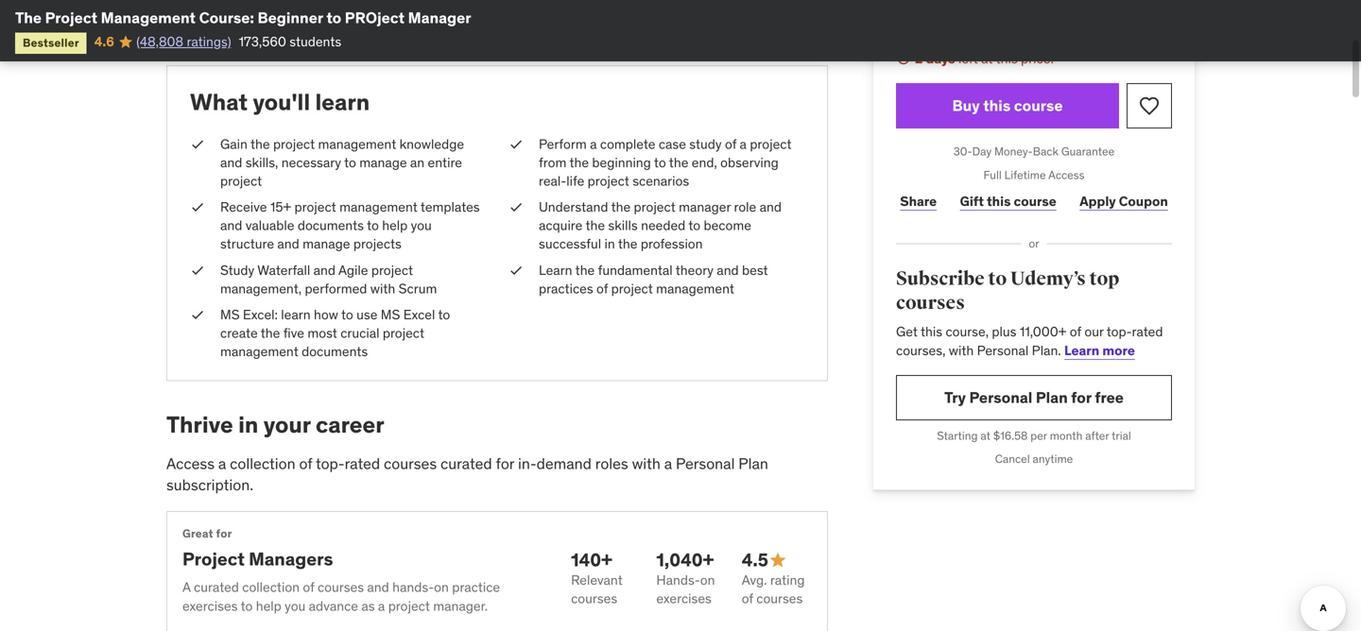 Task type: describe. For each thing, give the bounding box(es) containing it.
xsmall image for study
[[190, 261, 205, 280]]

study
[[220, 262, 255, 279]]

performed
[[305, 280, 367, 297]]

learn the fundamental theory and best practices of project management
[[539, 262, 768, 297]]

buy this course button
[[897, 83, 1120, 129]]

2 days left at this price!
[[915, 50, 1055, 67]]

2
[[915, 50, 923, 67]]

1 vertical spatial in
[[238, 411, 259, 439]]

project inside understand the project manager role and acquire the skills needed to become successful in the profession
[[634, 199, 676, 216]]

for inside try personal plan for free link
[[1072, 388, 1092, 407]]

starting
[[937, 429, 978, 443]]

observing
[[721, 154, 779, 171]]

excel:
[[243, 306, 278, 323]]

most
[[308, 325, 337, 342]]

best
[[742, 262, 768, 279]]

or
[[1029, 237, 1040, 251]]

days
[[926, 50, 956, 67]]

(48,808 ratings)
[[136, 33, 231, 50]]

project
[[345, 8, 405, 27]]

bestseller
[[23, 35, 79, 50]]

beginning
[[592, 154, 651, 171]]

more
[[1103, 342, 1136, 359]]

agile
[[339, 262, 368, 279]]

0 horizontal spatial project
[[45, 8, 98, 27]]

xsmall image for gain
[[190, 135, 205, 154]]

complete
[[600, 135, 656, 153]]

collection inside access a collection of top-rated courses curated for in-demand roles with a personal plan subscription.
[[230, 454, 296, 474]]

ratings)
[[187, 33, 231, 50]]

subscribe to udemy's top courses
[[897, 268, 1120, 315]]

manager
[[408, 8, 471, 27]]

rated inside access a collection of top-rated courses curated for in-demand roles with a personal plan subscription.
[[345, 454, 380, 474]]

hands-
[[393, 579, 434, 596]]

projects
[[354, 236, 402, 253]]

your
[[264, 411, 311, 439]]

our
[[1085, 324, 1104, 341]]

profession
[[641, 236, 703, 253]]

managers
[[249, 548, 333, 571]]

advance
[[309, 598, 358, 615]]

of inside perform a complete case study of a project from the beginning to the end, observing real-life project scenarios
[[725, 135, 737, 153]]

roles
[[596, 454, 629, 474]]

entire
[[428, 154, 462, 171]]

buy this course
[[953, 96, 1063, 115]]

help inside receive 15+ project management templates and valuable documents to help you structure and manage projects
[[382, 217, 408, 234]]

gain the project management knowledge and skills, necessary to manage an entire project
[[220, 135, 464, 190]]

course:
[[199, 8, 254, 27]]

subscribe
[[897, 268, 985, 291]]

skills
[[608, 217, 638, 234]]

share
[[901, 193, 937, 210]]

career
[[316, 411, 385, 439]]

how
[[314, 306, 338, 323]]

on inside '1,040+ hands-on exercises'
[[701, 572, 715, 589]]

course for gift this course
[[1014, 193, 1057, 210]]

from
[[539, 154, 567, 171]]

this for gift
[[987, 193, 1011, 210]]

courses inside subscribe to udemy's top courses
[[897, 292, 965, 315]]

and inside study waterfall and agile project management, performed with scrum
[[314, 262, 336, 279]]

try personal plan for free link
[[897, 375, 1173, 421]]

manager.
[[433, 598, 488, 615]]

project inside receive 15+ project management templates and valuable documents to help you structure and manage projects
[[295, 199, 336, 216]]

of inside great for project managers a curated collection of courses and hands-on practice exercises to help you advance as a project manager.
[[303, 579, 315, 596]]

to up students
[[327, 8, 342, 27]]

to inside gain the project management knowledge and skills, necessary to manage an entire project
[[344, 154, 356, 171]]

2 ms from the left
[[381, 306, 400, 323]]

starting at $16.58 per month after trial cancel anytime
[[937, 429, 1132, 467]]

necessary
[[282, 154, 341, 171]]

understand
[[539, 199, 609, 216]]

lifetime
[[1005, 168, 1046, 182]]

a right the perform
[[590, 135, 597, 153]]

xsmall image for understand
[[509, 198, 524, 217]]

1,040+
[[657, 549, 714, 572]]

cancel
[[996, 452, 1030, 467]]

the left skills
[[586, 217, 605, 234]]

gain
[[220, 135, 248, 153]]

curated inside great for project managers a curated collection of courses and hands-on practice exercises to help you advance as a project manager.
[[194, 579, 239, 596]]

project managers link
[[183, 548, 333, 571]]

create
[[220, 325, 258, 342]]

a up observing
[[740, 135, 747, 153]]

access inside 30-day money-back guarantee full lifetime access
[[1049, 168, 1085, 182]]

you'll
[[253, 88, 310, 116]]

scrum
[[399, 280, 437, 297]]

gift
[[960, 193, 984, 210]]

and inside understand the project manager role and acquire the skills needed to become successful in the profession
[[760, 199, 782, 216]]

1 ms from the left
[[220, 306, 240, 323]]

rated inside get this course, plus 11,000+ of our top-rated courses, with personal plan.
[[1132, 324, 1164, 341]]

students
[[290, 33, 342, 50]]

hands-
[[657, 572, 701, 589]]

this for get
[[921, 324, 943, 341]]

waterfall
[[257, 262, 310, 279]]

173,560 students
[[239, 33, 342, 50]]

gift this course link
[[956, 183, 1061, 221]]

with inside access a collection of top-rated courses curated for in-demand roles with a personal plan subscription.
[[632, 454, 661, 474]]

perform
[[539, 135, 587, 153]]

the inside gain the project management knowledge and skills, necessary to manage an entire project
[[251, 135, 270, 153]]

documents inside receive 15+ project management templates and valuable documents to help you structure and manage projects
[[298, 217, 364, 234]]

manager
[[679, 199, 731, 216]]

beginner
[[258, 8, 323, 27]]

to left use
[[341, 306, 353, 323]]

manage inside receive 15+ project management templates and valuable documents to help you structure and manage projects
[[303, 236, 350, 253]]

management inside receive 15+ project management templates and valuable documents to help you structure and manage projects
[[340, 199, 418, 216]]

great for project managers a curated collection of courses and hands-on practice exercises to help you advance as a project manager.
[[183, 527, 500, 615]]

great
[[183, 527, 213, 541]]

0 vertical spatial at
[[982, 50, 993, 67]]

plan inside access a collection of top-rated courses curated for in-demand roles with a personal plan subscription.
[[739, 454, 769, 474]]

an
[[410, 154, 425, 171]]

$16.58
[[994, 429, 1028, 443]]

to inside understand the project manager role and acquire the skills needed to become successful in the profession
[[689, 217, 701, 234]]

the inside ms excel: learn how to use ms excel to create the five most crucial project management documents
[[261, 325, 280, 342]]

small image
[[769, 551, 788, 570]]

the up skills
[[611, 199, 631, 216]]

to inside perform a complete case study of a project from the beginning to the end, observing real-life project scenarios
[[654, 154, 666, 171]]

on inside great for project managers a curated collection of courses and hands-on practice exercises to help you advance as a project manager.
[[434, 579, 449, 596]]

structure
[[220, 236, 274, 253]]

crucial
[[341, 325, 380, 342]]

and inside great for project managers a curated collection of courses and hands-on practice exercises to help you advance as a project manager.
[[367, 579, 389, 596]]

and inside learn the fundamental theory and best practices of project management
[[717, 262, 739, 279]]

to inside great for project managers a curated collection of courses and hands-on practice exercises to help you advance as a project manager.
[[241, 598, 253, 615]]

avg. rating of courses
[[742, 572, 805, 608]]

the up life
[[570, 154, 589, 171]]

apply coupon button
[[1076, 183, 1173, 221]]

buy
[[953, 96, 980, 115]]

4.6
[[94, 33, 114, 50]]

skills,
[[246, 154, 278, 171]]

30-day money-back guarantee full lifetime access
[[954, 144, 1115, 182]]

to right 'excel'
[[438, 306, 450, 323]]

a right "roles"
[[665, 454, 673, 474]]

to inside receive 15+ project management templates and valuable documents to help you structure and manage projects
[[367, 217, 379, 234]]



Task type: vqa. For each thing, say whether or not it's contained in the screenshot.
first 'model' from the bottom of the page
no



Task type: locate. For each thing, give the bounding box(es) containing it.
manage up study waterfall and agile project management, performed with scrum
[[303, 236, 350, 253]]

the
[[15, 8, 42, 27]]

for left free
[[1072, 388, 1092, 407]]

1 vertical spatial learn
[[1065, 342, 1100, 359]]

in down skills
[[605, 236, 615, 253]]

you
[[411, 217, 432, 234], [285, 598, 306, 615]]

learn inside learn the fundamental theory and best practices of project management
[[539, 262, 573, 279]]

project inside ms excel: learn how to use ms excel to create the five most crucial project management documents
[[383, 325, 425, 342]]

project down great
[[183, 548, 245, 571]]

1 vertical spatial plan
[[739, 454, 769, 474]]

needed
[[641, 217, 686, 234]]

you inside great for project managers a curated collection of courses and hands-on practice exercises to help you advance as a project manager.
[[285, 598, 306, 615]]

help inside great for project managers a curated collection of courses and hands-on practice exercises to help you advance as a project manager.
[[256, 598, 282, 615]]

management down the theory
[[656, 280, 735, 297]]

rated
[[1132, 324, 1164, 341], [345, 454, 380, 474]]

xsmall image for ms
[[190, 306, 205, 324]]

1 horizontal spatial exercises
[[657, 591, 712, 608]]

personal inside access a collection of top-rated courses curated for in-demand roles with a personal plan subscription.
[[676, 454, 735, 474]]

1 horizontal spatial help
[[382, 217, 408, 234]]

practices
[[539, 280, 594, 297]]

with down course,
[[949, 342, 974, 359]]

xsmall image for learn
[[509, 261, 524, 280]]

day
[[973, 144, 992, 159]]

project inside great for project managers a curated collection of courses and hands-on practice exercises to help you advance as a project manager.
[[183, 548, 245, 571]]

management
[[318, 135, 396, 153], [340, 199, 418, 216], [656, 280, 735, 297], [220, 343, 299, 360]]

1 vertical spatial with
[[949, 342, 974, 359]]

1 vertical spatial for
[[496, 454, 515, 474]]

a
[[183, 579, 191, 596]]

courses inside 140+ relevant courses
[[571, 591, 618, 608]]

to left udemy's
[[989, 268, 1007, 291]]

wishlist image
[[1139, 95, 1161, 117]]

learn up gain the project management knowledge and skills, necessary to manage an entire project
[[315, 88, 370, 116]]

this inside get this course, plus 11,000+ of our top-rated courses, with personal plan.
[[921, 324, 943, 341]]

of inside get this course, plus 11,000+ of our top-rated courses, with personal plan.
[[1070, 324, 1082, 341]]

2 vertical spatial for
[[216, 527, 232, 541]]

2 horizontal spatial for
[[1072, 388, 1092, 407]]

learn more link
[[1065, 342, 1136, 359]]

courses inside great for project managers a curated collection of courses and hands-on practice exercises to help you advance as a project manager.
[[318, 579, 364, 596]]

project down beginning
[[588, 173, 630, 190]]

of down 'your'
[[299, 454, 312, 474]]

project up necessary
[[273, 135, 315, 153]]

of up advance at the bottom left of the page
[[303, 579, 315, 596]]

life
[[567, 173, 585, 190]]

successful
[[539, 236, 602, 253]]

xsmall image
[[190, 198, 205, 217], [509, 261, 524, 280]]

(48,808
[[136, 33, 184, 50]]

ms excel: learn how to use ms excel to create the five most crucial project management documents
[[220, 306, 450, 360]]

1 vertical spatial rated
[[345, 454, 380, 474]]

trial
[[1112, 429, 1132, 443]]

1 vertical spatial xsmall image
[[509, 261, 524, 280]]

anytime
[[1033, 452, 1074, 467]]

1 horizontal spatial access
[[1049, 168, 1085, 182]]

0 vertical spatial in
[[605, 236, 615, 253]]

course
[[1015, 96, 1063, 115], [1014, 193, 1057, 210]]

and down receive at the left top of the page
[[220, 217, 242, 234]]

of inside learn the fundamental theory and best practices of project management
[[597, 280, 608, 297]]

exercises inside great for project managers a curated collection of courses and hands-on practice exercises to help you advance as a project manager.
[[183, 598, 238, 615]]

1 horizontal spatial for
[[496, 454, 515, 474]]

1 horizontal spatial curated
[[441, 454, 492, 474]]

0 vertical spatial top-
[[1107, 324, 1133, 341]]

and right the role
[[760, 199, 782, 216]]

project down fundamental
[[611, 280, 653, 297]]

courses down subscribe
[[897, 292, 965, 315]]

collection inside great for project managers a curated collection of courses and hands-on practice exercises to help you advance as a project manager.
[[242, 579, 300, 596]]

courses up advance at the bottom left of the page
[[318, 579, 364, 596]]

plan.
[[1032, 342, 1062, 359]]

0 vertical spatial documents
[[298, 217, 364, 234]]

1 horizontal spatial learn
[[315, 88, 370, 116]]

15+
[[270, 199, 291, 216]]

help down project managers "link"
[[256, 598, 282, 615]]

1 horizontal spatial learn
[[1065, 342, 1100, 359]]

manage inside gain the project management knowledge and skills, necessary to manage an entire project
[[360, 154, 407, 171]]

a
[[590, 135, 597, 153], [740, 135, 747, 153], [218, 454, 226, 474], [665, 454, 673, 474], [378, 598, 385, 615]]

alarm image
[[897, 51, 912, 66]]

project down projects at the left top of the page
[[372, 262, 413, 279]]

at left $16.58
[[981, 429, 991, 443]]

access a collection of top-rated courses curated for in-demand roles with a personal plan subscription.
[[166, 454, 769, 495]]

0 vertical spatial help
[[382, 217, 408, 234]]

0 horizontal spatial manage
[[303, 236, 350, 253]]

ms
[[220, 306, 240, 323], [381, 306, 400, 323]]

share button
[[897, 183, 941, 221]]

courses down "rating"
[[757, 591, 803, 608]]

documents
[[298, 217, 364, 234], [302, 343, 368, 360]]

to up "scenarios"
[[654, 154, 666, 171]]

course down lifetime
[[1014, 193, 1057, 210]]

guarantee
[[1062, 144, 1115, 159]]

0 horizontal spatial learn
[[281, 306, 311, 323]]

1 vertical spatial access
[[166, 454, 215, 474]]

this inside button
[[984, 96, 1011, 115]]

management inside learn the fundamental theory and best practices of project management
[[656, 280, 735, 297]]

the up skills,
[[251, 135, 270, 153]]

curated right a
[[194, 579, 239, 596]]

practice
[[452, 579, 500, 596]]

project up receive at the left top of the page
[[220, 173, 262, 190]]

1 horizontal spatial xsmall image
[[509, 261, 524, 280]]

xsmall image left understand
[[509, 198, 524, 217]]

2 vertical spatial personal
[[676, 454, 735, 474]]

0 vertical spatial access
[[1049, 168, 1085, 182]]

real-
[[539, 173, 567, 190]]

2 vertical spatial with
[[632, 454, 661, 474]]

become
[[704, 217, 752, 234]]

learn for you'll
[[315, 88, 370, 116]]

this up courses,
[[921, 324, 943, 341]]

0 horizontal spatial on
[[434, 579, 449, 596]]

1 horizontal spatial manage
[[360, 154, 407, 171]]

of inside avg. rating of courses
[[742, 591, 754, 608]]

and left best
[[717, 262, 739, 279]]

of inside access a collection of top-rated courses curated for in-demand roles with a personal plan subscription.
[[299, 454, 312, 474]]

thrive in your career element
[[166, 411, 828, 632]]

xsmall image left study
[[190, 261, 205, 280]]

on down 1,040+
[[701, 572, 715, 589]]

1 horizontal spatial rated
[[1132, 324, 1164, 341]]

0 horizontal spatial exercises
[[183, 598, 238, 615]]

rated up more
[[1132, 324, 1164, 341]]

curated left in-
[[441, 454, 492, 474]]

this right buy at top
[[984, 96, 1011, 115]]

receive
[[220, 199, 267, 216]]

exercises inside '1,040+ hands-on exercises'
[[657, 591, 712, 608]]

xsmall image left the excel:
[[190, 306, 205, 324]]

rating
[[771, 572, 805, 589]]

30-
[[954, 144, 973, 159]]

templates
[[421, 199, 480, 216]]

documents up agile
[[298, 217, 364, 234]]

management up projects at the left top of the page
[[340, 199, 418, 216]]

personal up $16.58
[[970, 388, 1033, 407]]

acquire
[[539, 217, 583, 234]]

project inside study waterfall and agile project management, performed with scrum
[[372, 262, 413, 279]]

top- up more
[[1107, 324, 1133, 341]]

to down project managers "link"
[[241, 598, 253, 615]]

apply coupon
[[1080, 193, 1169, 210]]

of down avg.
[[742, 591, 754, 608]]

to inside subscribe to udemy's top courses
[[989, 268, 1007, 291]]

0 vertical spatial project
[[45, 8, 98, 27]]

courses inside avg. rating of courses
[[757, 591, 803, 608]]

with inside get this course, plus 11,000+ of our top-rated courses, with personal plan.
[[949, 342, 974, 359]]

0 vertical spatial learn
[[539, 262, 573, 279]]

0 horizontal spatial plan
[[739, 454, 769, 474]]

0 vertical spatial collection
[[230, 454, 296, 474]]

month
[[1050, 429, 1083, 443]]

learn inside ms excel: learn how to use ms excel to create the five most crucial project management documents
[[281, 306, 311, 323]]

study waterfall and agile project management, performed with scrum
[[220, 262, 437, 297]]

1 horizontal spatial in
[[605, 236, 615, 253]]

free
[[1095, 388, 1124, 407]]

project inside learn the fundamental theory and best practices of project management
[[611, 280, 653, 297]]

rated down career
[[345, 454, 380, 474]]

for inside access a collection of top-rated courses curated for in-demand roles with a personal plan subscription.
[[496, 454, 515, 474]]

access
[[1049, 168, 1085, 182], [166, 454, 215, 474]]

2 horizontal spatial with
[[949, 342, 974, 359]]

1 horizontal spatial on
[[701, 572, 715, 589]]

xsmall image for perform
[[509, 135, 524, 154]]

collection down 'thrive in your career'
[[230, 454, 296, 474]]

and down valuable
[[277, 236, 300, 253]]

personal inside try personal plan for free link
[[970, 388, 1033, 407]]

with up use
[[371, 280, 396, 297]]

to right necessary
[[344, 154, 356, 171]]

learn
[[315, 88, 370, 116], [281, 306, 311, 323]]

project up needed
[[634, 199, 676, 216]]

the down the excel:
[[261, 325, 280, 342]]

understand the project manager role and acquire the skills needed to become successful in the profession
[[539, 199, 782, 253]]

0 vertical spatial you
[[411, 217, 432, 234]]

0 vertical spatial for
[[1072, 388, 1092, 407]]

personal right "roles"
[[676, 454, 735, 474]]

at inside starting at $16.58 per month after trial cancel anytime
[[981, 429, 991, 443]]

top- down career
[[316, 454, 345, 474]]

course inside button
[[1015, 96, 1063, 115]]

1 vertical spatial learn
[[281, 306, 311, 323]]

0 horizontal spatial help
[[256, 598, 282, 615]]

get
[[897, 324, 918, 341]]

0 horizontal spatial access
[[166, 454, 215, 474]]

perform a complete case study of a project from the beginning to the end, observing real-life project scenarios
[[539, 135, 792, 190]]

0 horizontal spatial top-
[[316, 454, 345, 474]]

2 course from the top
[[1014, 193, 1057, 210]]

and down gain at the left top
[[220, 154, 242, 171]]

courses down relevant at the bottom left of the page
[[571, 591, 618, 608]]

collection down project managers "link"
[[242, 579, 300, 596]]

0 horizontal spatial with
[[371, 280, 396, 297]]

1 vertical spatial course
[[1014, 193, 1057, 210]]

1 vertical spatial top-
[[316, 454, 345, 474]]

personal down plus
[[978, 342, 1029, 359]]

0 vertical spatial xsmall image
[[190, 198, 205, 217]]

access up subscription.
[[166, 454, 215, 474]]

project up observing
[[750, 135, 792, 153]]

plan
[[1036, 388, 1068, 407], [739, 454, 769, 474]]

0 horizontal spatial xsmall image
[[190, 198, 205, 217]]

management up necessary
[[318, 135, 396, 153]]

project right 15+ on the left top of the page
[[295, 199, 336, 216]]

udemy's
[[1011, 268, 1086, 291]]

for left in-
[[496, 454, 515, 474]]

the down case
[[669, 154, 689, 171]]

ms up create at left
[[220, 306, 240, 323]]

course up back on the top right
[[1015, 96, 1063, 115]]

a inside great for project managers a curated collection of courses and hands-on practice exercises to help you advance as a project manager.
[[378, 598, 385, 615]]

at right "left"
[[982, 50, 993, 67]]

1,040+ hands-on exercises
[[657, 549, 715, 608]]

xsmall image for receive
[[190, 198, 205, 217]]

1 vertical spatial project
[[183, 548, 245, 571]]

access inside access a collection of top-rated courses curated for in-demand roles with a personal plan subscription.
[[166, 454, 215, 474]]

learn for learn the fundamental theory and best practices of project management
[[539, 262, 573, 279]]

for inside great for project managers a curated collection of courses and hands-on practice exercises to help you advance as a project manager.
[[216, 527, 232, 541]]

get this course, plus 11,000+ of our top-rated courses, with personal plan.
[[897, 324, 1164, 359]]

the project management course: beginner to project manager
[[15, 8, 471, 27]]

a up subscription.
[[218, 454, 226, 474]]

project up bestseller
[[45, 8, 98, 27]]

1 horizontal spatial top-
[[1107, 324, 1133, 341]]

4.5
[[742, 549, 769, 572]]

in inside understand the project manager role and acquire the skills needed to become successful in the profession
[[605, 236, 615, 253]]

1 vertical spatial you
[[285, 598, 306, 615]]

and
[[220, 154, 242, 171], [760, 199, 782, 216], [220, 217, 242, 234], [277, 236, 300, 253], [314, 262, 336, 279], [717, 262, 739, 279], [367, 579, 389, 596]]

to
[[327, 8, 342, 27], [344, 154, 356, 171], [654, 154, 666, 171], [367, 217, 379, 234], [689, 217, 701, 234], [989, 268, 1007, 291], [341, 306, 353, 323], [438, 306, 450, 323], [241, 598, 253, 615]]

theory
[[676, 262, 714, 279]]

top- inside access a collection of top-rated courses curated for in-demand roles with a personal plan subscription.
[[316, 454, 345, 474]]

top- inside get this course, plus 11,000+ of our top-rated courses, with personal plan.
[[1107, 324, 1133, 341]]

this right gift
[[987, 193, 1011, 210]]

scenarios
[[633, 173, 690, 190]]

0 horizontal spatial you
[[285, 598, 306, 615]]

0 vertical spatial curated
[[441, 454, 492, 474]]

xsmall image left gain at the left top
[[190, 135, 205, 154]]

0 vertical spatial plan
[[1036, 388, 1068, 407]]

curated inside access a collection of top-rated courses curated for in-demand roles with a personal plan subscription.
[[441, 454, 492, 474]]

this for buy
[[984, 96, 1011, 115]]

with inside study waterfall and agile project management, performed with scrum
[[371, 280, 396, 297]]

with right "roles"
[[632, 454, 661, 474]]

0 vertical spatial rated
[[1132, 324, 1164, 341]]

apply
[[1080, 193, 1117, 210]]

price!
[[1021, 50, 1055, 67]]

as
[[362, 598, 375, 615]]

role
[[734, 199, 757, 216]]

management inside ms excel: learn how to use ms excel to create the five most crucial project management documents
[[220, 343, 299, 360]]

of
[[725, 135, 737, 153], [597, 280, 608, 297], [1070, 324, 1082, 341], [299, 454, 312, 474], [303, 579, 315, 596], [742, 591, 754, 608]]

0 vertical spatial with
[[371, 280, 396, 297]]

1 horizontal spatial with
[[632, 454, 661, 474]]

this left price!
[[996, 50, 1018, 67]]

xsmall image left the perform
[[509, 135, 524, 154]]

1 vertical spatial at
[[981, 429, 991, 443]]

gift this course
[[960, 193, 1057, 210]]

course,
[[946, 324, 989, 341]]

after
[[1086, 429, 1110, 443]]

on up manager.
[[434, 579, 449, 596]]

you inside receive 15+ project management templates and valuable documents to help you structure and manage projects
[[411, 217, 432, 234]]

help up projects at the left top of the page
[[382, 217, 408, 234]]

coupon
[[1119, 193, 1169, 210]]

0 vertical spatial learn
[[315, 88, 370, 116]]

courses inside access a collection of top-rated courses curated for in-demand roles with a personal plan subscription.
[[384, 454, 437, 474]]

exercises down hands-
[[657, 591, 712, 608]]

1 vertical spatial collection
[[242, 579, 300, 596]]

0 horizontal spatial rated
[[345, 454, 380, 474]]

you left advance at the bottom left of the page
[[285, 598, 306, 615]]

you down templates
[[411, 217, 432, 234]]

subscription.
[[166, 476, 253, 495]]

1 vertical spatial manage
[[303, 236, 350, 253]]

access down back on the top right
[[1049, 168, 1085, 182]]

0 vertical spatial manage
[[360, 154, 407, 171]]

ms right use
[[381, 306, 400, 323]]

1 vertical spatial personal
[[970, 388, 1033, 407]]

1 vertical spatial help
[[256, 598, 282, 615]]

thrive
[[166, 411, 233, 439]]

try personal plan for free
[[945, 388, 1124, 407]]

of right study
[[725, 135, 737, 153]]

project down hands-
[[388, 598, 430, 615]]

learn for learn more
[[1065, 342, 1100, 359]]

tab list
[[874, 0, 1043, 0]]

1 course from the top
[[1015, 96, 1063, 115]]

1 vertical spatial documents
[[302, 343, 368, 360]]

1 horizontal spatial plan
[[1036, 388, 1068, 407]]

this
[[996, 50, 1018, 67], [984, 96, 1011, 115], [987, 193, 1011, 210], [921, 324, 943, 341]]

a right as
[[378, 598, 385, 615]]

curated
[[441, 454, 492, 474], [194, 579, 239, 596]]

the up practices
[[576, 262, 595, 279]]

0 vertical spatial course
[[1015, 96, 1063, 115]]

1 horizontal spatial you
[[411, 217, 432, 234]]

0 horizontal spatial for
[[216, 527, 232, 541]]

learn
[[539, 262, 573, 279], [1065, 342, 1100, 359]]

courses,
[[897, 342, 946, 359]]

documents down 'most'
[[302, 343, 368, 360]]

on
[[701, 572, 715, 589], [434, 579, 449, 596]]

plus
[[992, 324, 1017, 341]]

documents inside ms excel: learn how to use ms excel to create the five most crucial project management documents
[[302, 343, 368, 360]]

0 horizontal spatial ms
[[220, 306, 240, 323]]

thrive in your career
[[166, 411, 385, 439]]

the inside learn the fundamental theory and best practices of project management
[[576, 262, 595, 279]]

management,
[[220, 280, 302, 297]]

1 horizontal spatial ms
[[381, 306, 400, 323]]

at
[[982, 50, 993, 67], [981, 429, 991, 443]]

140+
[[571, 549, 613, 572]]

0 horizontal spatial in
[[238, 411, 259, 439]]

0 horizontal spatial curated
[[194, 579, 239, 596]]

manage left an
[[360, 154, 407, 171]]

of right practices
[[597, 280, 608, 297]]

the
[[251, 135, 270, 153], [570, 154, 589, 171], [669, 154, 689, 171], [611, 199, 631, 216], [586, 217, 605, 234], [618, 236, 638, 253], [576, 262, 595, 279], [261, 325, 280, 342]]

top
[[1090, 268, 1120, 291]]

knowledge
[[400, 135, 464, 153]]

xsmall image
[[190, 135, 205, 154], [509, 135, 524, 154], [509, 198, 524, 217], [190, 261, 205, 280], [190, 306, 205, 324]]

and inside gain the project management knowledge and skills, necessary to manage an entire project
[[220, 154, 242, 171]]

project inside great for project managers a curated collection of courses and hands-on practice exercises to help you advance as a project manager.
[[388, 598, 430, 615]]

back
[[1033, 144, 1059, 159]]

0 horizontal spatial learn
[[539, 262, 573, 279]]

learn up practices
[[539, 262, 573, 279]]

project down 'excel'
[[383, 325, 425, 342]]

and up performed at the top left
[[314, 262, 336, 279]]

learn down our
[[1065, 342, 1100, 359]]

management inside gain the project management knowledge and skills, necessary to manage an entire project
[[318, 135, 396, 153]]

learn for excel:
[[281, 306, 311, 323]]

in
[[605, 236, 615, 253], [238, 411, 259, 439]]

to down manager
[[689, 217, 701, 234]]

0 vertical spatial personal
[[978, 342, 1029, 359]]

full
[[984, 168, 1002, 182]]

personal inside get this course, plus 11,000+ of our top-rated courses, with personal plan.
[[978, 342, 1029, 359]]

1 vertical spatial curated
[[194, 579, 239, 596]]

for right great
[[216, 527, 232, 541]]

course for buy this course
[[1015, 96, 1063, 115]]

and up as
[[367, 579, 389, 596]]

with
[[371, 280, 396, 297], [949, 342, 974, 359], [632, 454, 661, 474]]

1 horizontal spatial project
[[183, 548, 245, 571]]

the down skills
[[618, 236, 638, 253]]



